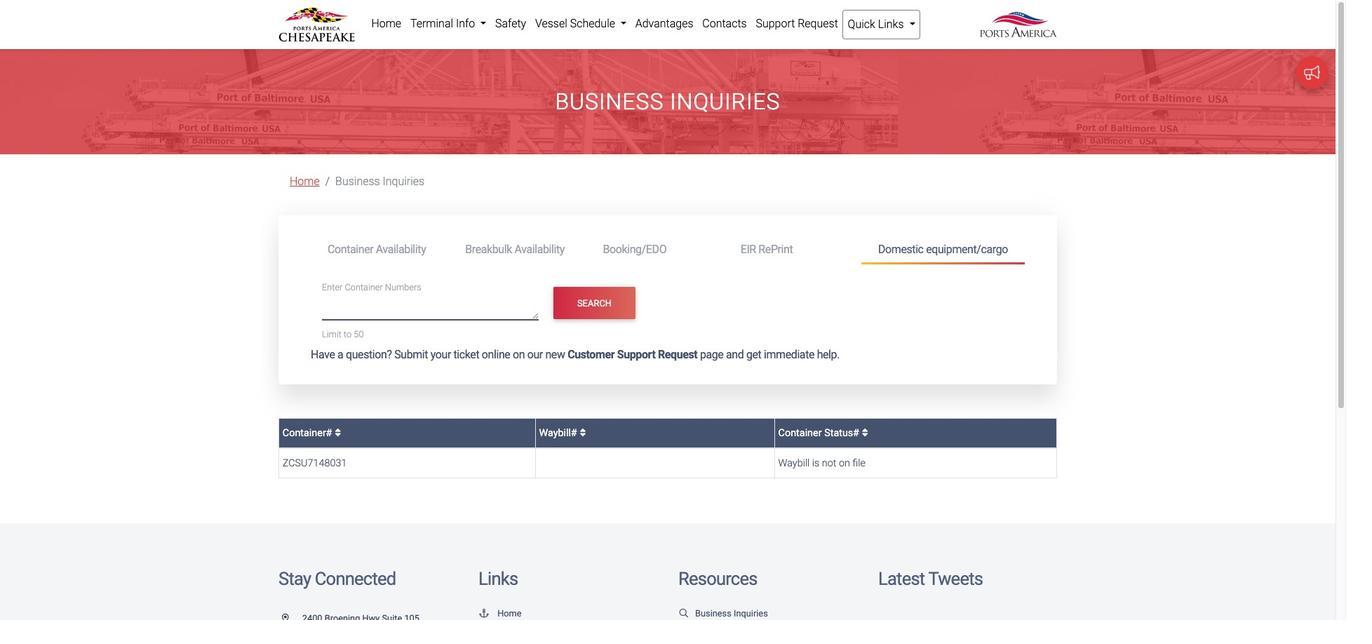 Task type: vqa. For each thing, say whether or not it's contained in the screenshot.
2nd Hangers from the bottom of the page
no



Task type: locate. For each thing, give the bounding box(es) containing it.
quick links link
[[843, 10, 921, 39]]

on left file
[[839, 457, 850, 469]]

sort image inside waybill# "link"
[[580, 428, 586, 438]]

sort image inside "container status#" link
[[862, 428, 869, 438]]

anchor image
[[479, 610, 490, 619]]

support right contacts on the top right
[[756, 17, 795, 30]]

container up enter
[[328, 243, 374, 256]]

info
[[456, 17, 475, 30]]

request
[[798, 17, 838, 30], [658, 348, 698, 361]]

inquiries
[[670, 89, 781, 115], [383, 175, 425, 188], [734, 609, 768, 619]]

1 horizontal spatial home link
[[367, 10, 406, 38]]

1 vertical spatial request
[[658, 348, 698, 361]]

immediate
[[764, 348, 815, 361]]

2 horizontal spatial business
[[695, 609, 732, 619]]

1 vertical spatial home link
[[290, 175, 320, 188]]

customer
[[568, 348, 615, 361]]

0 vertical spatial support
[[756, 17, 795, 30]]

on
[[513, 348, 525, 361], [839, 457, 850, 469]]

0 vertical spatial request
[[798, 17, 838, 30]]

1 horizontal spatial support
[[756, 17, 795, 30]]

question?
[[346, 348, 392, 361]]

0 vertical spatial links
[[878, 18, 904, 31]]

1 vertical spatial business inquiries
[[335, 175, 425, 188]]

have
[[311, 348, 335, 361]]

support right customer
[[617, 348, 656, 361]]

safety link
[[491, 10, 531, 38]]

support
[[756, 17, 795, 30], [617, 348, 656, 361]]

booking/edo link
[[586, 237, 724, 263]]

request left 'quick' at right top
[[798, 17, 838, 30]]

home link
[[367, 10, 406, 38], [290, 175, 320, 188], [479, 609, 522, 619]]

availability right breakbulk on the left top of the page
[[515, 243, 565, 256]]

container up waybill
[[779, 427, 822, 439]]

1 horizontal spatial on
[[839, 457, 850, 469]]

safety
[[495, 17, 526, 30]]

2 horizontal spatial home link
[[479, 609, 522, 619]]

availability for container availability
[[376, 243, 426, 256]]

terminal info
[[410, 17, 478, 30]]

numbers
[[385, 282, 422, 293]]

breakbulk availability
[[465, 243, 565, 256]]

2 availability from the left
[[515, 243, 565, 256]]

2 vertical spatial business inquiries
[[695, 609, 768, 619]]

0 horizontal spatial request
[[658, 348, 698, 361]]

get
[[747, 348, 762, 361]]

have a question? submit your ticket online on our new customer support request page and get immediate help.
[[311, 348, 840, 361]]

links up the anchor icon
[[479, 568, 518, 589]]

domestic equipment/cargo link
[[862, 237, 1025, 265]]

stay connected
[[279, 568, 396, 589]]

domestic equipment/cargo
[[879, 243, 1008, 256]]

waybill
[[779, 457, 810, 469]]

2 sort image from the left
[[862, 428, 869, 438]]

1 availability from the left
[[376, 243, 426, 256]]

search button
[[553, 287, 636, 320]]

0 horizontal spatial on
[[513, 348, 525, 361]]

0 horizontal spatial business
[[335, 175, 380, 188]]

map marker alt image
[[282, 615, 300, 620]]

home
[[371, 17, 401, 30], [290, 175, 320, 188], [498, 609, 522, 619]]

business inquiries
[[555, 89, 781, 115], [335, 175, 425, 188], [695, 609, 768, 619]]

container
[[328, 243, 374, 256], [345, 282, 383, 293], [779, 427, 822, 439]]

business
[[555, 89, 664, 115], [335, 175, 380, 188], [695, 609, 732, 619]]

2 vertical spatial container
[[779, 427, 822, 439]]

1 sort image from the left
[[580, 428, 586, 438]]

0 horizontal spatial sort image
[[580, 428, 586, 438]]

request left page
[[658, 348, 698, 361]]

0 horizontal spatial home
[[290, 175, 320, 188]]

1 vertical spatial support
[[617, 348, 656, 361]]

container for container availability
[[328, 243, 374, 256]]

container right enter
[[345, 282, 383, 293]]

availability inside "link"
[[376, 243, 426, 256]]

sort image for container status#
[[862, 428, 869, 438]]

links right 'quick' at right top
[[878, 18, 904, 31]]

resources
[[679, 568, 758, 589]]

domestic
[[879, 243, 924, 256]]

links
[[878, 18, 904, 31], [479, 568, 518, 589]]

0 vertical spatial business
[[555, 89, 664, 115]]

0 vertical spatial inquiries
[[670, 89, 781, 115]]

sort image for waybill#
[[580, 428, 586, 438]]

waybill# link
[[539, 427, 586, 439]]

availability up numbers
[[376, 243, 426, 256]]

0 horizontal spatial links
[[479, 568, 518, 589]]

availability
[[376, 243, 426, 256], [515, 243, 565, 256]]

2 horizontal spatial home
[[498, 609, 522, 619]]

0 horizontal spatial availability
[[376, 243, 426, 256]]

to
[[344, 329, 352, 340]]

1 horizontal spatial availability
[[515, 243, 565, 256]]

1 vertical spatial business
[[335, 175, 380, 188]]

advantages link
[[631, 10, 698, 38]]

0 vertical spatial container
[[328, 243, 374, 256]]

page
[[700, 348, 724, 361]]

0 horizontal spatial support
[[617, 348, 656, 361]]

1 vertical spatial container
[[345, 282, 383, 293]]

0 horizontal spatial home link
[[290, 175, 320, 188]]

sort image
[[580, 428, 586, 438], [862, 428, 869, 438]]

search
[[577, 298, 612, 308]]

contacts
[[703, 17, 747, 30]]

1 horizontal spatial sort image
[[862, 428, 869, 438]]

on left the our at bottom
[[513, 348, 525, 361]]

stay
[[279, 568, 311, 589]]

container# link
[[283, 427, 341, 439]]

container for container status#
[[779, 427, 822, 439]]

0 vertical spatial home
[[371, 17, 401, 30]]

container inside "link"
[[328, 243, 374, 256]]

online
[[482, 348, 510, 361]]



Task type: describe. For each thing, give the bounding box(es) containing it.
container#
[[283, 427, 335, 439]]

enter
[[322, 282, 343, 293]]

1 horizontal spatial request
[[798, 17, 838, 30]]

reprint
[[759, 243, 793, 256]]

search image
[[679, 610, 690, 619]]

breakbulk availability link
[[449, 237, 586, 263]]

connected
[[315, 568, 396, 589]]

ticket
[[454, 348, 479, 361]]

contacts link
[[698, 10, 752, 38]]

vessel
[[535, 17, 568, 30]]

1 horizontal spatial home
[[371, 17, 401, 30]]

waybill#
[[539, 427, 580, 439]]

container status#
[[779, 427, 862, 439]]

enter container numbers
[[322, 282, 422, 293]]

latest tweets
[[879, 568, 983, 589]]

is
[[812, 457, 820, 469]]

50
[[354, 329, 364, 340]]

availability for breakbulk availability
[[515, 243, 565, 256]]

business inquiries link
[[679, 609, 768, 619]]

1 vertical spatial inquiries
[[383, 175, 425, 188]]

quick
[[848, 18, 876, 31]]

1 horizontal spatial business
[[555, 89, 664, 115]]

0 vertical spatial on
[[513, 348, 525, 361]]

advantages
[[636, 17, 694, 30]]

2 vertical spatial business
[[695, 609, 732, 619]]

zcsu7148031
[[283, 457, 347, 469]]

customer support request link
[[568, 348, 698, 361]]

support request
[[756, 17, 838, 30]]

0 vertical spatial home link
[[367, 10, 406, 38]]

your
[[431, 348, 451, 361]]

our
[[527, 348, 543, 361]]

tweets
[[929, 568, 983, 589]]

Enter Container Numbers text field
[[322, 296, 539, 320]]

eir
[[741, 243, 756, 256]]

latest
[[879, 568, 925, 589]]

new
[[546, 348, 565, 361]]

support request link
[[752, 10, 843, 38]]

1 vertical spatial links
[[479, 568, 518, 589]]

container availability
[[328, 243, 426, 256]]

sort image
[[335, 428, 341, 438]]

help.
[[817, 348, 840, 361]]

breakbulk
[[465, 243, 512, 256]]

2 vertical spatial home
[[498, 609, 522, 619]]

waybill is not on file
[[779, 457, 866, 469]]

file
[[853, 457, 866, 469]]

terminal info link
[[406, 10, 491, 38]]

container status# link
[[779, 427, 869, 439]]

eir reprint link
[[724, 237, 862, 263]]

and
[[726, 348, 744, 361]]

1 vertical spatial on
[[839, 457, 850, 469]]

vessel schedule link
[[531, 10, 631, 38]]

quick links
[[848, 18, 907, 31]]

vessel schedule
[[535, 17, 618, 30]]

booking/edo
[[603, 243, 667, 256]]

container availability link
[[311, 237, 449, 263]]

limit to 50
[[322, 329, 364, 340]]

schedule
[[570, 17, 615, 30]]

status#
[[825, 427, 860, 439]]

1 vertical spatial home
[[290, 175, 320, 188]]

limit
[[322, 329, 342, 340]]

0 vertical spatial business inquiries
[[555, 89, 781, 115]]

not
[[822, 457, 837, 469]]

a
[[338, 348, 343, 361]]

submit
[[394, 348, 428, 361]]

eir reprint
[[741, 243, 793, 256]]

terminal
[[410, 17, 453, 30]]

2 vertical spatial inquiries
[[734, 609, 768, 619]]

2 vertical spatial home link
[[479, 609, 522, 619]]

equipment/cargo
[[926, 243, 1008, 256]]

1 horizontal spatial links
[[878, 18, 904, 31]]



